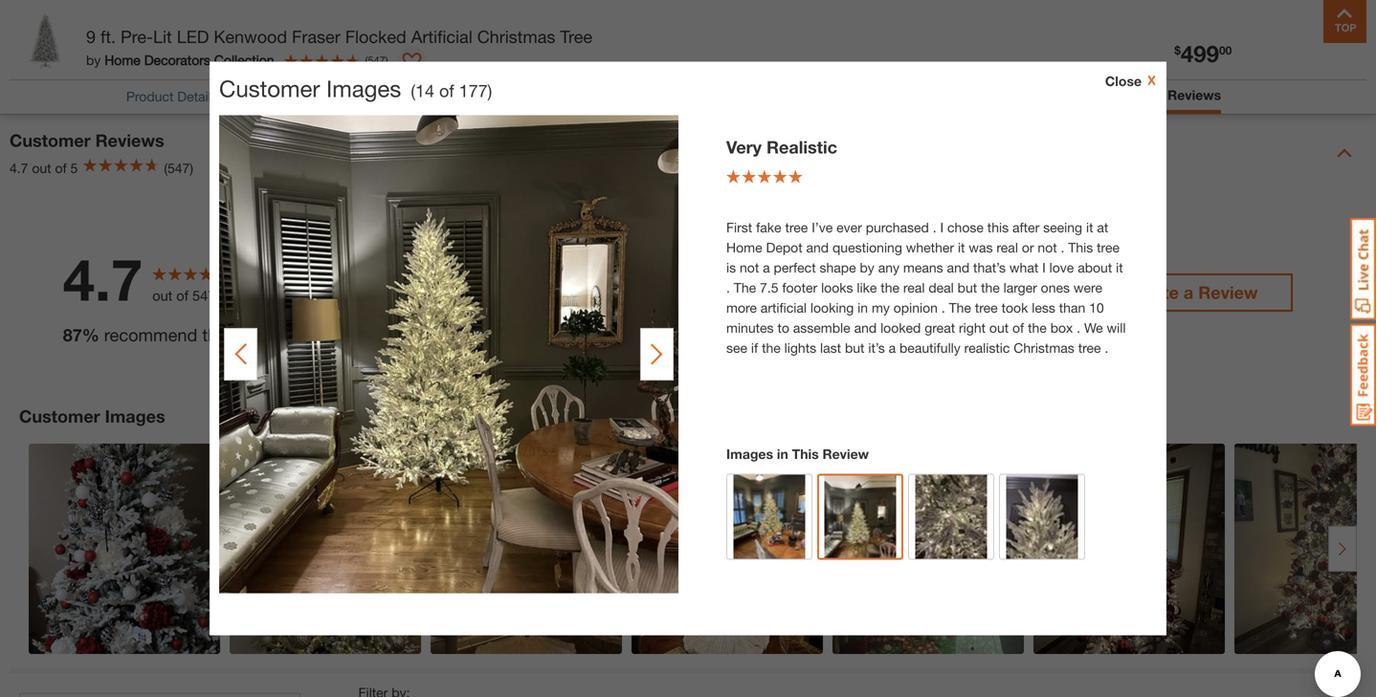 Task type: describe. For each thing, give the bounding box(es) containing it.
0 horizontal spatial it
[[958, 240, 965, 256]]

0 vertical spatial christmas
[[477, 26, 556, 47]]

love
[[1050, 260, 1074, 276]]

were
[[1074, 280, 1103, 296]]

customer images ( 14 of 177 )
[[219, 75, 492, 102]]

product
[[126, 88, 174, 104]]

41
[[979, 249, 996, 267]]

star icon image for 5
[[376, 214, 395, 233]]

21
[[979, 353, 996, 371]]

images for customer images ( 14 of 177 )
[[326, 75, 401, 102]]

looked
[[881, 320, 921, 336]]

whether
[[906, 240, 954, 256]]

2 vertical spatial 5
[[979, 318, 987, 336]]

live chat image
[[1351, 218, 1377, 321]]

is
[[727, 260, 736, 276]]

customer inside main content
[[219, 75, 320, 102]]

or
[[1022, 240, 1034, 256]]

star icon image for 1
[[376, 352, 395, 371]]

specifications
[[442, 88, 526, 104]]

0 horizontal spatial reviews
[[95, 130, 164, 151]]

product details
[[126, 88, 218, 104]]

less
[[1032, 300, 1056, 316]]

product
[[235, 325, 296, 346]]

4.7 out of 5
[[10, 160, 78, 176]]

4
[[359, 249, 367, 267]]

0 vertical spatial real
[[997, 240, 1018, 256]]

0 horizontal spatial real
[[904, 280, 925, 296]]

artificial
[[761, 300, 807, 316]]

%
[[82, 325, 99, 346]]

it's
[[869, 340, 885, 356]]

box
[[1051, 320, 1073, 336]]

) inside customer images ( 14 of 177 )
[[488, 80, 492, 101]]

led
[[177, 26, 209, 47]]

close link
[[1106, 71, 1157, 91]]

more
[[727, 300, 757, 316]]

. down will
[[1105, 340, 1109, 356]]

. down is
[[727, 280, 730, 296]]

9
[[86, 26, 96, 47]]

4.7 for 4.7
[[63, 245, 143, 314]]

. left we
[[1077, 320, 1081, 336]]

1 vertical spatial customer reviews
[[10, 130, 164, 151]]

first
[[727, 220, 753, 235]]

2 vertical spatial images
[[727, 447, 773, 462]]

first fake tree i've ever purchased . i chose this after seeing it at home depot and questioning whether it was real or not . this tree is not a perfect shape by any means and that's what i love about it . the 7.5 footer looks like the real deal but the larger ones were more artificial looking in my opinion . the tree took less than 10 minutes to assemble and looked great right out of the box . we will see if the lights last but it's a beautifully realistic christmas tree .
[[727, 220, 1126, 356]]

after
[[1013, 220, 1040, 235]]

purchased
[[866, 220, 929, 235]]

that's
[[974, 260, 1006, 276]]

top button
[[1324, 0, 1367, 43]]

. down deal
[[942, 300, 946, 316]]

16
[[979, 284, 996, 302]]

0 horizontal spatial in
[[777, 447, 789, 462]]

$ 499 00
[[1175, 40, 1232, 67]]

ever
[[837, 220, 862, 235]]

larger
[[1004, 280, 1037, 296]]

questioning
[[833, 240, 903, 256]]

0 horizontal spatial i
[[941, 220, 944, 235]]

2 vertical spatial and
[[854, 320, 877, 336]]

very realistic
[[727, 137, 838, 157]]

0 vertical spatial reviews
[[1168, 87, 1222, 103]]

than
[[1059, 300, 1086, 316]]

perfect
[[774, 260, 816, 276]]

images in this review
[[727, 447, 869, 462]]

like
[[857, 280, 877, 296]]

pre-
[[121, 26, 153, 47]]

0 horizontal spatial this
[[202, 325, 230, 346]]

0 vertical spatial (
[[365, 54, 368, 66]]

2
[[359, 318, 367, 336]]

write
[[1136, 282, 1179, 303]]

the down any
[[881, 280, 900, 296]]

1 horizontal spatial not
[[1038, 240, 1057, 256]]

out of 547 reviews
[[152, 288, 267, 304]]

images for customer images
[[105, 406, 165, 427]]

fraser
[[292, 26, 341, 47]]

tree down we
[[1079, 340, 1101, 356]]

ft.
[[101, 26, 116, 47]]

right
[[959, 320, 986, 336]]

1 horizontal spatial a
[[889, 340, 896, 356]]

ones
[[1041, 280, 1070, 296]]

tree
[[560, 26, 593, 47]]

customer images
[[19, 406, 165, 427]]

the right if
[[762, 340, 781, 356]]

87
[[63, 325, 82, 346]]

decorators
[[144, 52, 211, 68]]

recommend
[[104, 325, 197, 346]]

10
[[1090, 300, 1104, 316]]

by inside first fake tree i've ever purchased . i chose this after seeing it at home depot and questioning whether it was real or not . this tree is not a perfect shape by any means and that's what i love about it . the 7.5 footer looks like the real deal but the larger ones were more artificial looking in my opinion . the tree took less than 10 minutes to assemble and looked great right out of the box . we will see if the lights last but it's a beautifully realistic christmas tree .
[[860, 260, 875, 276]]

was
[[969, 240, 993, 256]]

details
[[177, 88, 218, 104]]

in inside first fake tree i've ever purchased . i chose this after seeing it at home depot and questioning whether it was real or not . this tree is not a perfect shape by any means and that's what i love about it . the 7.5 footer looks like the real deal but the larger ones were more artificial looking in my opinion . the tree took less than 10 minutes to assemble and looked great right out of the box . we will see if the lights last but it's a beautifully realistic christmas tree .
[[858, 300, 868, 316]]

see
[[727, 340, 748, 356]]

9 ft. pre-lit led kenwood fraser flocked artificial christmas tree
[[86, 26, 593, 47]]

of inside customer images ( 14 of 177 )
[[439, 80, 454, 101]]

. down seeing
[[1061, 240, 1065, 256]]

1 vertical spatial but
[[845, 340, 865, 356]]

1 horizontal spatial i
[[1043, 260, 1046, 276]]

great
[[925, 320, 955, 336]]

( inside customer images ( 14 of 177 )
[[411, 80, 415, 101]]

realistic
[[767, 137, 838, 157]]

1 vertical spatial this
[[792, 447, 819, 462]]

shape
[[820, 260, 856, 276]]

looks
[[821, 280, 853, 296]]

2 horizontal spatial and
[[947, 260, 970, 276]]

about
[[1078, 260, 1113, 276]]

0 vertical spatial the
[[734, 280, 756, 296]]

review inside customer images main content
[[823, 447, 869, 462]]

0 vertical spatial 547
[[368, 54, 386, 66]]

the down less
[[1028, 320, 1047, 336]]

close
[[1106, 73, 1142, 89]]

1 vertical spatial out
[[152, 288, 173, 304]]

7.5
[[760, 280, 779, 296]]

0 horizontal spatial not
[[740, 260, 759, 276]]

$
[[1175, 43, 1181, 57]]

what
[[1010, 260, 1039, 276]]

to
[[778, 320, 790, 336]]

minutes
[[727, 320, 774, 336]]

review inside button
[[1199, 282, 1258, 303]]

realistic
[[965, 340, 1010, 356]]

87 % recommend this product
[[63, 325, 296, 346]]

499
[[1181, 40, 1220, 67]]



Task type: locate. For each thing, give the bounding box(es) containing it.
1 horizontal spatial this
[[1069, 240, 1093, 256]]

reviews
[[220, 288, 267, 304]]

collection
[[214, 52, 274, 68]]

00
[[1220, 43, 1232, 57]]

1 vertical spatial 5
[[359, 215, 367, 233]]

(
[[365, 54, 368, 66], [411, 80, 415, 101]]

2 horizontal spatial 5
[[979, 318, 987, 336]]

0 vertical spatial by
[[86, 52, 101, 68]]

1 vertical spatial and
[[947, 260, 970, 276]]

1 vertical spatial christmas
[[1014, 340, 1075, 356]]

2 horizontal spatial out
[[990, 320, 1009, 336]]

out
[[32, 160, 51, 176], [152, 288, 173, 304], [990, 320, 1009, 336]]

1 horizontal spatial real
[[997, 240, 1018, 256]]

not right or
[[1038, 240, 1057, 256]]

.
[[933, 220, 937, 235], [1061, 240, 1065, 256], [727, 280, 730, 296], [942, 300, 946, 316], [1077, 320, 1081, 336], [1105, 340, 1109, 356]]

customer images main content
[[0, 0, 1377, 698]]

by home decorators collection
[[86, 52, 274, 68]]

(547)
[[164, 160, 193, 176]]

and
[[807, 240, 829, 256], [947, 260, 970, 276], [854, 320, 877, 336]]

product image image
[[14, 10, 77, 72]]

) right 14
[[488, 80, 492, 101]]

deal
[[929, 280, 954, 296]]

1 vertical spatial real
[[904, 280, 925, 296]]

1 vertical spatial images
[[105, 406, 165, 427]]

547 left 'reviews'
[[192, 288, 216, 304]]

1 vertical spatial it
[[958, 240, 965, 256]]

tree up right at the top
[[975, 300, 998, 316]]

0 horizontal spatial 547
[[192, 288, 216, 304]]

in
[[858, 300, 868, 316], [777, 447, 789, 462]]

seeing
[[1044, 220, 1083, 235]]

2 vertical spatial a
[[889, 340, 896, 356]]

took
[[1002, 300, 1028, 316]]

the up more
[[734, 280, 756, 296]]

0 vertical spatial in
[[858, 300, 868, 316]]

tree down at
[[1097, 240, 1120, 256]]

this
[[988, 220, 1009, 235], [202, 325, 230, 346]]

5
[[70, 160, 78, 176], [359, 215, 367, 233], [979, 318, 987, 336]]

0 horizontal spatial 4.7
[[10, 160, 28, 176]]

real up opinion
[[904, 280, 925, 296]]

1
[[359, 353, 367, 371]]

it left at
[[1086, 220, 1094, 235]]

opinion
[[894, 300, 938, 316]]

a up 7.5
[[763, 260, 770, 276]]

depot
[[766, 240, 803, 256]]

0 horizontal spatial the
[[734, 280, 756, 296]]

a right it's
[[889, 340, 896, 356]]

lit
[[153, 26, 172, 47]]

)
[[386, 54, 388, 66], [488, 80, 492, 101]]

0 vertical spatial )
[[386, 54, 388, 66]]

) down the flocked
[[386, 54, 388, 66]]

0 horizontal spatial (
[[365, 54, 368, 66]]

1 horizontal spatial and
[[854, 320, 877, 336]]

at
[[1097, 220, 1109, 235]]

not
[[1038, 240, 1057, 256], [740, 260, 759, 276]]

fake
[[756, 220, 782, 235]]

review
[[1199, 282, 1258, 303], [823, 447, 869, 462]]

star icon image
[[376, 214, 395, 233], [376, 249, 395, 268], [376, 283, 395, 302], [376, 318, 395, 337], [376, 352, 395, 371]]

not right is
[[740, 260, 759, 276]]

1 horizontal spatial 5
[[359, 215, 367, 233]]

1 vertical spatial in
[[777, 447, 789, 462]]

product details button
[[126, 87, 218, 107], [126, 87, 218, 107]]

0 horizontal spatial this
[[792, 447, 819, 462]]

and up it's
[[854, 320, 877, 336]]

0 horizontal spatial christmas
[[477, 26, 556, 47]]

a right write
[[1184, 282, 1194, 303]]

1 horizontal spatial in
[[858, 300, 868, 316]]

0 vertical spatial it
[[1086, 220, 1094, 235]]

but left it's
[[845, 340, 865, 356]]

0 horizontal spatial home
[[105, 52, 141, 68]]

4.7
[[10, 160, 28, 176], [63, 245, 143, 314]]

it
[[1086, 220, 1094, 235], [958, 240, 965, 256], [1116, 260, 1124, 276]]

real left or
[[997, 240, 1018, 256]]

this down out of 547 reviews
[[202, 325, 230, 346]]

1 horizontal spatial 547
[[368, 54, 386, 66]]

the
[[734, 280, 756, 296], [949, 300, 972, 316]]

home inside first fake tree i've ever purchased . i chose this after seeing it at home depot and questioning whether it was real or not . this tree is not a perfect shape by any means and that's what i love about it . the 7.5 footer looks like the real deal but the larger ones were more artificial looking in my opinion . the tree took less than 10 minutes to assemble and looked great right out of the box . we will see if the lights last but it's a beautifully realistic christmas tree .
[[727, 240, 763, 256]]

2 star icon image from the top
[[376, 249, 395, 268]]

christmas down box
[[1014, 340, 1075, 356]]

0 horizontal spatial but
[[845, 340, 865, 356]]

any
[[879, 260, 900, 276]]

very
[[727, 137, 762, 157]]

0 vertical spatial out
[[32, 160, 51, 176]]

customer
[[219, 75, 320, 102], [1101, 87, 1164, 103], [10, 130, 91, 151], [19, 406, 100, 427]]

( 547 )
[[365, 54, 388, 66]]

the
[[881, 280, 900, 296], [981, 280, 1000, 296], [1028, 320, 1047, 336], [762, 340, 781, 356]]

write a review button
[[1102, 274, 1293, 312]]

and up deal
[[947, 260, 970, 276]]

thumbnail image
[[734, 475, 806, 571], [916, 475, 987, 571], [1007, 475, 1078, 571], [825, 476, 896, 572]]

0 vertical spatial home
[[105, 52, 141, 68]]

1 vertical spatial )
[[488, 80, 492, 101]]

home
[[105, 52, 141, 68], [727, 240, 763, 256]]

this inside first fake tree i've ever purchased . i chose this after seeing it at home depot and questioning whether it was real or not . this tree is not a perfect shape by any means and that's what i love about it . the 7.5 footer looks like the real deal but the larger ones were more artificial looking in my opinion . the tree took less than 10 minutes to assemble and looked great right out of the box . we will see if the lights last but it's a beautifully realistic christmas tree .
[[988, 220, 1009, 235]]

1 vertical spatial i
[[1043, 260, 1046, 276]]

star icon image for 4
[[376, 249, 395, 268]]

1 horizontal spatial the
[[949, 300, 972, 316]]

this up was in the right top of the page
[[988, 220, 1009, 235]]

547 down the flocked
[[368, 54, 386, 66]]

i
[[941, 220, 944, 235], [1043, 260, 1046, 276]]

0 horizontal spatial review
[[823, 447, 869, 462]]

1 horizontal spatial 4.7
[[63, 245, 143, 314]]

0 horizontal spatial images
[[105, 406, 165, 427]]

home down first
[[727, 240, 763, 256]]

1 vertical spatial reviews
[[95, 130, 164, 151]]

1 horizontal spatial customer reviews
[[1101, 87, 1222, 103]]

0 vertical spatial not
[[1038, 240, 1057, 256]]

customer reviews down $
[[1101, 87, 1222, 103]]

it left was in the right top of the page
[[958, 240, 965, 256]]

christmas left tree
[[477, 26, 556, 47]]

5 star icon image from the top
[[376, 352, 395, 371]]

customer reviews up 4.7 out of 5
[[10, 130, 164, 151]]

0 horizontal spatial 5
[[70, 160, 78, 176]]

i left love
[[1043, 260, 1046, 276]]

i up "whether"
[[941, 220, 944, 235]]

0 vertical spatial this
[[1069, 240, 1093, 256]]

1 star icon image from the top
[[376, 214, 395, 233]]

kenwood
[[214, 26, 287, 47]]

assemble
[[793, 320, 851, 336]]

0 horizontal spatial )
[[386, 54, 388, 66]]

write a review
[[1136, 282, 1258, 303]]

a inside button
[[1184, 282, 1194, 303]]

1 vertical spatial a
[[1184, 282, 1194, 303]]

1 vertical spatial not
[[740, 260, 759, 276]]

the down that's at the right of the page
[[981, 280, 1000, 296]]

0 vertical spatial this
[[988, 220, 1009, 235]]

but left 16
[[958, 280, 978, 296]]

3
[[359, 284, 367, 302]]

177
[[459, 80, 488, 101]]

star icon image for 2
[[376, 318, 395, 337]]

0 vertical spatial 4.7
[[10, 160, 28, 176]]

we
[[1085, 320, 1103, 336]]

the up right at the top
[[949, 300, 972, 316]]

0 horizontal spatial out
[[32, 160, 51, 176]]

14
[[415, 80, 435, 101]]

0 vertical spatial 5
[[70, 160, 78, 176]]

i've
[[812, 220, 833, 235]]

0 vertical spatial i
[[941, 220, 944, 235]]

2 horizontal spatial it
[[1116, 260, 1124, 276]]

1 vertical spatial (
[[411, 80, 415, 101]]

star icon image for 3
[[376, 283, 395, 302]]

0 vertical spatial customer reviews
[[1101, 87, 1222, 103]]

reviews down 499 on the right
[[1168, 87, 1222, 103]]

1 vertical spatial 547
[[192, 288, 216, 304]]

of
[[439, 80, 454, 101], [55, 160, 67, 176], [176, 288, 189, 304], [1013, 320, 1024, 336]]

2 vertical spatial out
[[990, 320, 1009, 336]]

4.7 for 4.7 out of 5
[[10, 160, 28, 176]]

0 vertical spatial images
[[326, 75, 401, 102]]

christmas inside first fake tree i've ever purchased . i chose this after seeing it at home depot and questioning whether it was real or not . this tree is not a perfect shape by any means and that's what i love about it . the 7.5 footer looks like the real deal but the larger ones were more artificial looking in my opinion . the tree took less than 10 minutes to assemble and looked great right out of the box . we will see if the lights last but it's a beautifully realistic christmas tree .
[[1014, 340, 1075, 356]]

0 horizontal spatial customer reviews
[[10, 130, 164, 151]]

1 vertical spatial home
[[727, 240, 763, 256]]

. up "whether"
[[933, 220, 937, 235]]

0 vertical spatial but
[[958, 280, 978, 296]]

1 horizontal spatial (
[[411, 80, 415, 101]]

flocked
[[345, 26, 407, 47]]

1 horizontal spatial but
[[958, 280, 978, 296]]

( left 177
[[411, 80, 415, 101]]

reviews down product
[[95, 130, 164, 151]]

0 horizontal spatial by
[[86, 52, 101, 68]]

it right 'about'
[[1116, 260, 1124, 276]]

2 vertical spatial it
[[1116, 260, 1124, 276]]

1 horizontal spatial out
[[152, 288, 173, 304]]

this
[[1069, 240, 1093, 256], [792, 447, 819, 462]]

2 horizontal spatial images
[[727, 447, 773, 462]]

specifications button
[[442, 87, 526, 107], [442, 87, 526, 107]]

4 star icon image from the top
[[376, 318, 395, 337]]

out inside first fake tree i've ever purchased . i chose this after seeing it at home depot and questioning whether it was real or not . this tree is not a perfect shape by any means and that's what i love about it . the 7.5 footer looks like the real deal but the larger ones were more artificial looking in my opinion . the tree took less than 10 minutes to assemble and looked great right out of the box . we will see if the lights last but it's a beautifully realistic christmas tree .
[[990, 320, 1009, 336]]

close image
[[1142, 73, 1157, 88]]

1 horizontal spatial it
[[1086, 220, 1094, 235]]

customer reviews button
[[1101, 85, 1222, 109], [1101, 85, 1222, 105]]

will
[[1107, 320, 1126, 336]]

0 horizontal spatial and
[[807, 240, 829, 256]]

a
[[763, 260, 770, 276], [1184, 282, 1194, 303], [889, 340, 896, 356]]

1 vertical spatial this
[[202, 325, 230, 346]]

by down '9' on the top left
[[86, 52, 101, 68]]

real
[[997, 240, 1018, 256], [904, 280, 925, 296]]

0 horizontal spatial a
[[763, 260, 770, 276]]

1 horizontal spatial reviews
[[1168, 87, 1222, 103]]

home down ft.
[[105, 52, 141, 68]]

1 vertical spatial the
[[949, 300, 972, 316]]

0 vertical spatial a
[[763, 260, 770, 276]]

1 horizontal spatial )
[[488, 80, 492, 101]]

lights
[[785, 340, 817, 356]]

navigation
[[546, 0, 830, 64]]

0 vertical spatial and
[[807, 240, 829, 256]]

( down the flocked
[[365, 54, 368, 66]]

464
[[979, 215, 1005, 233]]

feedback link image
[[1351, 324, 1377, 427]]

2 horizontal spatial a
[[1184, 282, 1194, 303]]

1 horizontal spatial christmas
[[1014, 340, 1075, 356]]

tree up depot
[[785, 220, 808, 235]]

1 horizontal spatial images
[[326, 75, 401, 102]]

reviews
[[1168, 87, 1222, 103], [95, 130, 164, 151]]

by up like
[[860, 260, 875, 276]]

3 star icon image from the top
[[376, 283, 395, 302]]

1 horizontal spatial review
[[1199, 282, 1258, 303]]

and down i've
[[807, 240, 829, 256]]

artificial
[[411, 26, 473, 47]]

of inside first fake tree i've ever purchased . i chose this after seeing it at home depot and questioning whether it was real or not . this tree is not a perfect shape by any means and that's what i love about it . the 7.5 footer looks like the real deal but the larger ones were more artificial looking in my opinion . the tree took less than 10 minutes to assemble and looked great right out of the box . we will see if the lights last but it's a beautifully realistic christmas tree .
[[1013, 320, 1024, 336]]

means
[[904, 260, 944, 276]]

by
[[86, 52, 101, 68], [860, 260, 875, 276]]

1 horizontal spatial by
[[860, 260, 875, 276]]

1 horizontal spatial home
[[727, 240, 763, 256]]

1 vertical spatial 4.7
[[63, 245, 143, 314]]

this inside first fake tree i've ever purchased . i chose this after seeing it at home depot and questioning whether it was real or not . this tree is not a perfect shape by any means and that's what i love about it . the 7.5 footer looks like the real deal but the larger ones were more artificial looking in my opinion . the tree took less than 10 minutes to assemble and looked great right out of the box . we will see if the lights last but it's a beautifully realistic christmas tree .
[[1069, 240, 1093, 256]]

looking
[[811, 300, 854, 316]]



Task type: vqa. For each thing, say whether or not it's contained in the screenshot.
rightmost the but
yes



